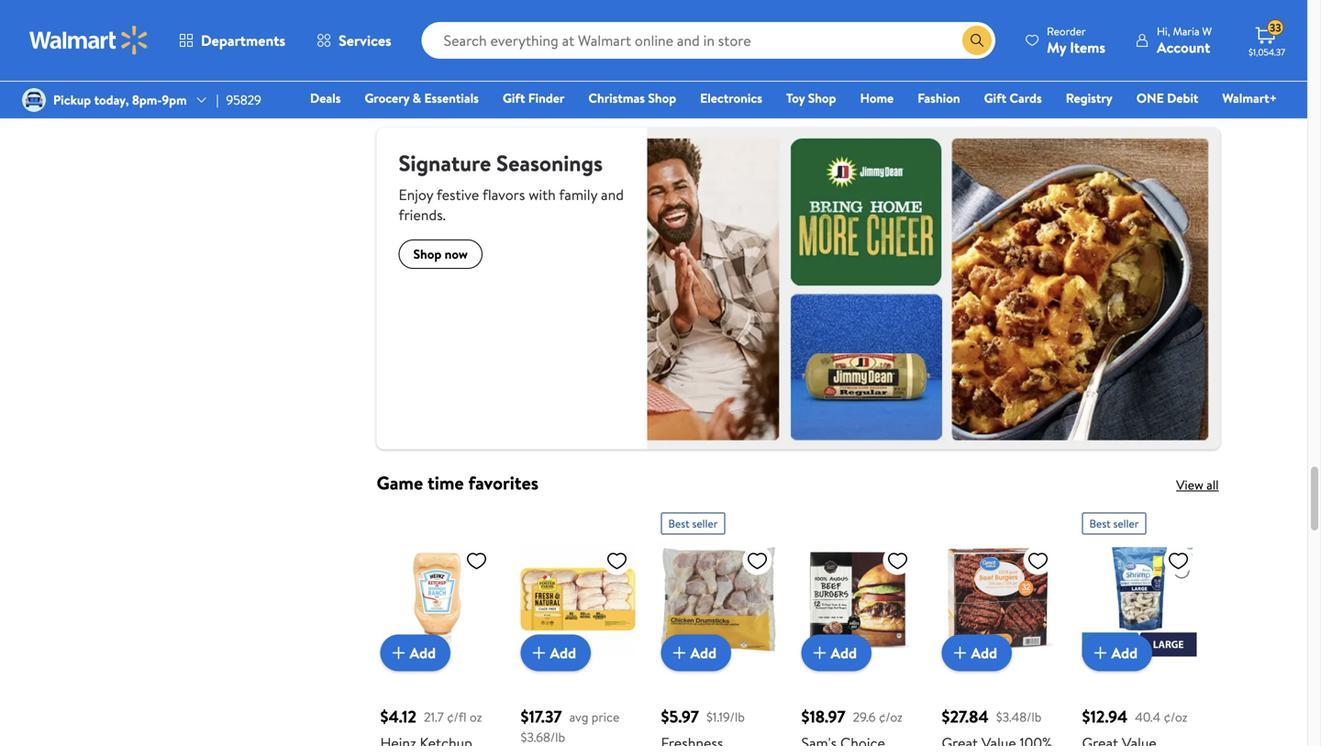 Task type: locate. For each thing, give the bounding box(es) containing it.
1 horizontal spatial best
[[1090, 516, 1111, 532]]

1 horizontal spatial shop
[[648, 89, 677, 107]]

4 add to cart image from the left
[[1090, 642, 1112, 664]]

1 horizontal spatial shipping
[[980, 45, 1020, 61]]

1 horizontal spatial day
[[961, 45, 977, 61]]

add to cart image up $12.94
[[1090, 642, 1112, 664]]

gift for gift cards
[[985, 89, 1007, 107]]

¢/oz inside $18.97 29.6 ¢/oz
[[879, 708, 903, 726]]

Search search field
[[422, 22, 996, 59]]

product group containing 117
[[380, 0, 495, 97]]

grocery & essentials
[[365, 89, 479, 107]]

shop right the christmas
[[648, 89, 677, 107]]

5 add button from the left
[[942, 635, 1013, 671]]

add to cart image up $17.37
[[528, 642, 550, 664]]

shipping
[[980, 45, 1020, 61], [834, 71, 874, 87]]

shop for christmas shop
[[648, 89, 677, 107]]

add to favorites list, great value 100% pure beef burgers, 75% lean/25% fat, 8 lbs, 32 count (frozen) image
[[1028, 549, 1050, 572]]

product group containing $5.97
[[661, 505, 776, 746]]

great value frozen raw large peeled & deveined, tail-off shrimp, 2 lb (31-40 count per lb) image
[[1083, 542, 1197, 657]]

gift left cards
[[985, 89, 1007, 107]]

deals link
[[302, 88, 349, 108]]

$17.37
[[521, 705, 562, 728]]

enjoy
[[399, 184, 434, 204]]

add up $17.37 avg price
[[550, 643, 577, 663]]

pickup
[[1086, 25, 1118, 41], [384, 45, 416, 61], [525, 45, 556, 61], [665, 45, 697, 61], [805, 45, 837, 61], [53, 91, 91, 109]]

$27.84
[[942, 705, 989, 728]]

2 add to cart image from the left
[[950, 642, 972, 664]]

add to cart image up $4.12
[[388, 642, 410, 664]]

gift finder
[[503, 89, 565, 107]]

add to favorites list, great value frozen raw large peeled & deveined, tail-off shrimp, 2 lb (31-40 count per lb) image
[[1168, 549, 1190, 572]]

today,
[[94, 91, 129, 109]]

2 add to cart image from the left
[[669, 642, 691, 664]]

1 horizontal spatial ¢/oz
[[1164, 708, 1188, 726]]

add button up $4.12 21.7 ¢/fl oz
[[380, 635, 451, 671]]

shop now
[[414, 245, 468, 263]]

product group containing 6
[[521, 0, 636, 97]]

best seller up freshness guaranteed fresh chicken drumsticks, 19g protein per 4oz serving, 5 lb bag image
[[669, 516, 718, 532]]

pickup up 'christmas shop' link at the top of the page
[[665, 45, 697, 61]]

1 horizontal spatial add to cart image
[[950, 642, 972, 664]]

day right 3+
[[961, 45, 977, 61]]

best seller
[[669, 516, 718, 532], [1090, 516, 1139, 532]]

day up toy shop link
[[815, 71, 832, 87]]

¢/oz
[[879, 708, 903, 726], [1164, 708, 1188, 726]]

home link
[[852, 88, 902, 108]]

40.4
[[1136, 708, 1161, 726]]

shipping for 2-day shipping
[[834, 71, 874, 87]]

2 horizontal spatial shop
[[808, 89, 837, 107]]

4 add button from the left
[[802, 635, 872, 671]]

delivery down 117
[[427, 45, 467, 61]]

2-day shipping
[[805, 71, 874, 87]]

add to cart image for $4.12
[[388, 642, 410, 664]]

shop
[[648, 89, 677, 107], [808, 89, 837, 107], [414, 245, 442, 263]]

$5.97
[[661, 705, 699, 728]]

delivery
[[1129, 25, 1169, 41], [427, 45, 467, 61], [567, 45, 607, 61], [708, 45, 748, 61], [848, 45, 888, 61]]

add button up $17.37 avg price
[[521, 635, 591, 671]]

add to favorites list, sam's choice 100% angus beef burgers, 4 lb, 12 count (frozen) image
[[887, 549, 909, 572]]

1 horizontal spatial gift
[[985, 89, 1007, 107]]

5 add from the left
[[972, 643, 998, 663]]

add button up $18.97
[[802, 635, 872, 671]]

best up great value frozen raw large peeled & deveined, tail-off shrimp, 2 lb (31-40 count per lb) 'image'
[[1090, 516, 1111, 532]]

best
[[669, 516, 690, 532], [1090, 516, 1111, 532]]

add up $18.97 29.6 ¢/oz
[[831, 643, 857, 663]]

6 add from the left
[[1112, 643, 1138, 663]]

0 horizontal spatial ¢/oz
[[879, 708, 903, 726]]

finder
[[528, 89, 565, 107]]

1 add button from the left
[[380, 635, 451, 671]]

2 add from the left
[[550, 643, 577, 663]]

shop for toy shop
[[808, 89, 837, 107]]

shop left now
[[414, 245, 442, 263]]

add up $27.84 $3.48/lb
[[972, 643, 998, 663]]

add to cart image up $27.84
[[950, 642, 972, 664]]

departments button
[[163, 18, 301, 62]]

time
[[428, 470, 464, 496]]

day
[[961, 45, 977, 61], [815, 71, 832, 87]]

add up $5.97 $1.19/lb
[[691, 643, 717, 663]]

¢/oz for $18.97
[[879, 708, 903, 726]]

2
[[720, 15, 726, 31]]

heinz ketchup and seemingly ranch, 19 oz bottle image
[[380, 542, 495, 657]]

0 horizontal spatial add to cart image
[[388, 642, 410, 664]]

reorder
[[1047, 23, 1086, 39]]

debit
[[1168, 89, 1199, 107]]

4 add from the left
[[831, 643, 857, 663]]

2 best seller from the left
[[1090, 516, 1139, 532]]

add to favorites list, foster farms fresh chicken wings - family pack, 20g protein per 4 oz serving, 4.5 - 5.7 lb tray image
[[606, 549, 628, 572]]

add to cart image for great value frozen raw large peeled & deveined, tail-off shrimp, 2 lb (31-40 count per lb) 'image'
[[1090, 642, 1112, 664]]

1 ¢/oz from the left
[[879, 708, 903, 726]]

foster farms fresh chicken wings - family pack, 20g protein per 4 oz serving, 4.5 - 5.7 lb tray image
[[521, 542, 636, 657]]

pickup right the my
[[1086, 25, 1118, 41]]

hi,
[[1157, 23, 1171, 39]]

gift
[[503, 89, 525, 107], [985, 89, 1007, 107]]

add to cart image for $27.84
[[950, 642, 972, 664]]

&
[[413, 89, 421, 107]]

$1,054.37
[[1249, 46, 1286, 58]]

1 best from the left
[[669, 516, 690, 532]]

1 horizontal spatial seller
[[1114, 516, 1139, 532]]

1 horizontal spatial best seller
[[1090, 516, 1139, 532]]

|
[[216, 91, 219, 109]]

2 best from the left
[[1090, 516, 1111, 532]]

add
[[410, 643, 436, 663], [550, 643, 577, 663], [691, 643, 717, 663], [831, 643, 857, 663], [972, 643, 998, 663], [1112, 643, 1138, 663]]

delivery down 6
[[567, 45, 607, 61]]

add button up $27.84
[[942, 635, 1013, 671]]

gift left finder
[[503, 89, 525, 107]]

0 horizontal spatial day
[[815, 71, 832, 87]]

registry
[[1066, 89, 1113, 107]]

add to cart image for freshness guaranteed fresh chicken drumsticks, 19g protein per 4oz serving, 5 lb bag image
[[669, 642, 691, 664]]

toy
[[787, 89, 805, 107]]

shop down '2-'
[[808, 89, 837, 107]]

add button up $5.97 $1.19/lb
[[661, 635, 732, 671]]

1 vertical spatial day
[[815, 71, 832, 87]]

essentials
[[424, 89, 479, 107]]

0 vertical spatial shipping
[[980, 45, 1020, 61]]

shipping up the gift cards
[[980, 45, 1020, 61]]

add to cart image up $5.97
[[669, 642, 691, 664]]

add to cart image up $18.97
[[809, 642, 831, 664]]

shipping up "home"
[[834, 71, 874, 87]]

add for $17.37
[[550, 643, 577, 663]]

add button for $17.37
[[521, 635, 591, 671]]

0 horizontal spatial shipping
[[834, 71, 874, 87]]

christmas
[[589, 89, 645, 107]]

0 vertical spatial day
[[961, 45, 977, 61]]

1 add to cart image from the left
[[388, 642, 410, 664]]

3 add button from the left
[[661, 635, 732, 671]]

add for $4.12
[[410, 643, 436, 663]]

services
[[339, 30, 392, 50]]

0 horizontal spatial best
[[669, 516, 690, 532]]

best up freshness guaranteed fresh chicken drumsticks, 19g protein per 4oz serving, 5 lb bag image
[[669, 516, 690, 532]]

great value 100% pure beef burgers, 75% lean/25% fat, 8 lbs, 32 count (frozen) image
[[942, 542, 1057, 657]]

now
[[445, 245, 468, 263]]

0 horizontal spatial seller
[[693, 516, 718, 532]]

1 gift from the left
[[503, 89, 525, 107]]

$12.94 40.4 ¢/oz
[[1083, 705, 1188, 728]]

add to cart image
[[388, 642, 410, 664], [950, 642, 972, 664]]

2 add button from the left
[[521, 635, 591, 671]]

¢/oz right 29.6
[[879, 708, 903, 726]]

1 vertical spatial shipping
[[834, 71, 874, 87]]

2 seller from the left
[[1114, 516, 1139, 532]]

day for 3+
[[961, 45, 977, 61]]

¢/oz right 40.4
[[1164, 708, 1188, 726]]

christmas shop
[[589, 89, 677, 107]]

2-
[[805, 71, 815, 87]]

1 seller from the left
[[693, 516, 718, 532]]

1 add from the left
[[410, 643, 436, 663]]

2 ¢/oz from the left
[[1164, 708, 1188, 726]]

gift cards link
[[976, 88, 1051, 108]]

best seller up great value frozen raw large peeled & deveined, tail-off shrimp, 2 lb (31-40 count per lb) 'image'
[[1090, 516, 1139, 532]]

product group containing $4.12
[[380, 505, 495, 746]]

delivery left the maria on the right of the page
[[1129, 25, 1169, 41]]

product group
[[380, 0, 495, 97], [521, 0, 636, 97], [661, 0, 776, 97], [802, 0, 917, 97], [942, 0, 1057, 97], [380, 505, 495, 746], [521, 505, 636, 746], [661, 505, 776, 746], [802, 505, 917, 746], [942, 505, 1057, 746], [1083, 505, 1197, 746]]

add up $4.12 21.7 ¢/fl oz
[[410, 643, 436, 663]]

¢/oz inside the $12.94 40.4 ¢/oz
[[1164, 708, 1188, 726]]

delivery down 87
[[848, 45, 888, 61]]

seller up great value frozen raw large peeled & deveined, tail-off shrimp, 2 lb (31-40 count per lb) 'image'
[[1114, 516, 1139, 532]]

1 best seller from the left
[[669, 516, 718, 532]]

add button for $27.84
[[942, 635, 1013, 671]]

$18.97
[[802, 705, 846, 728]]

add button
[[380, 635, 451, 671], [521, 635, 591, 671], [661, 635, 732, 671], [802, 635, 872, 671], [942, 635, 1013, 671], [1083, 635, 1153, 671]]

deals
[[310, 89, 341, 107]]

add up the $12.94 40.4 ¢/oz
[[1112, 643, 1138, 663]]

add to favorites list, freshness guaranteed fresh chicken drumsticks, 19g protein per 4oz serving, 5 lb bag image
[[747, 549, 769, 572]]

delivery for 87
[[848, 45, 888, 61]]

0 horizontal spatial gift
[[503, 89, 525, 107]]

add to cart image
[[528, 642, 550, 664], [669, 642, 691, 664], [809, 642, 831, 664], [1090, 642, 1112, 664]]

0 horizontal spatial best seller
[[669, 516, 718, 532]]

3 add to cart image from the left
[[809, 642, 831, 664]]

product group containing $12.94
[[1083, 505, 1197, 746]]

product group containing $27.84
[[942, 505, 1057, 746]]

add button up $12.94
[[1083, 635, 1153, 671]]

home
[[861, 89, 894, 107]]

2 gift from the left
[[985, 89, 1007, 107]]

 image
[[22, 88, 46, 112]]

departments
[[201, 30, 286, 50]]

seller up freshness guaranteed fresh chicken drumsticks, 19g protein per 4oz serving, 5 lb bag image
[[693, 516, 718, 532]]

1 add to cart image from the left
[[528, 642, 550, 664]]



Task type: vqa. For each thing, say whether or not it's contained in the screenshot.
6th Add button from right
yes



Task type: describe. For each thing, give the bounding box(es) containing it.
walmart image
[[29, 26, 149, 55]]

freshness guaranteed fresh chicken drumsticks, 19g protein per 4oz serving, 5 lb bag image
[[661, 542, 776, 657]]

shipping for 3+ day shipping
[[980, 45, 1020, 61]]

add to cart image for sam's choice 100% angus beef burgers, 4 lb, 12 count (frozen) image
[[809, 642, 831, 664]]

game
[[377, 470, 423, 496]]

one debit
[[1137, 89, 1199, 107]]

95829
[[226, 91, 262, 109]]

6 add button from the left
[[1083, 635, 1153, 671]]

add to cart image for 'foster farms fresh chicken wings - family pack, 20g protein per 4 oz serving, 4.5 - 5.7 lb tray' image
[[528, 642, 550, 664]]

$3.48/lb
[[997, 708, 1042, 726]]

registry link
[[1058, 88, 1121, 108]]

best seller for $12.94
[[1090, 516, 1139, 532]]

| 95829
[[216, 91, 262, 109]]

pickup up grocery
[[384, 45, 416, 61]]

product group containing $17.37
[[521, 505, 636, 746]]

with
[[529, 184, 556, 204]]

pickup today, 8pm-9pm
[[53, 91, 187, 109]]

one
[[1137, 89, 1165, 107]]

christmas shop link
[[580, 88, 685, 108]]

3+
[[946, 45, 958, 61]]

seasonings
[[497, 148, 603, 178]]

best seller for $5.97
[[669, 516, 718, 532]]

$18.97 29.6 ¢/oz
[[802, 705, 903, 728]]

toy shop link
[[778, 88, 845, 108]]

add for $27.84
[[972, 643, 998, 663]]

all
[[1207, 476, 1219, 494]]

signature
[[399, 148, 491, 178]]

game time favorites
[[377, 470, 539, 496]]

electronics link
[[692, 88, 771, 108]]

one debit link
[[1129, 88, 1207, 108]]

6
[[580, 15, 586, 31]]

gift cards
[[985, 89, 1042, 107]]

hi, maria w account
[[1157, 23, 1213, 57]]

$17.37 avg price
[[521, 705, 620, 728]]

cards
[[1010, 89, 1042, 107]]

fashion link
[[910, 88, 969, 108]]

33
[[1270, 20, 1282, 36]]

maria
[[1173, 23, 1200, 39]]

best for $5.97
[[669, 516, 690, 532]]

shop now link
[[399, 239, 483, 269]]

sam's choice 100% angus beef burgers, 4 lb, 12 count (frozen) image
[[802, 542, 917, 657]]

$4.12
[[380, 705, 417, 728]]

delivery for 117
[[427, 45, 467, 61]]

delivery down 2
[[708, 45, 748, 61]]

delivery for 6
[[567, 45, 607, 61]]

$12.94
[[1083, 705, 1128, 728]]

seller for $5.97
[[693, 516, 718, 532]]

9pm
[[162, 91, 187, 109]]

product group containing 2
[[661, 0, 776, 97]]

¢/fl
[[447, 708, 467, 726]]

gift for gift finder
[[503, 89, 525, 107]]

117
[[439, 15, 452, 31]]

Walmart Site-Wide search field
[[422, 22, 996, 59]]

avg
[[570, 708, 589, 726]]

search icon image
[[970, 33, 985, 48]]

¢/oz for $12.94
[[1164, 708, 1188, 726]]

add for $18.97
[[831, 643, 857, 663]]

add button for $4.12
[[380, 635, 451, 671]]

add to favorites list, heinz ketchup and seemingly ranch, 19 oz bottle image
[[466, 549, 488, 572]]

8pm-
[[132, 91, 162, 109]]

items
[[1070, 37, 1106, 57]]

my
[[1047, 37, 1067, 57]]

$27.84 $3.48/lb
[[942, 705, 1042, 728]]

0 horizontal spatial shop
[[414, 245, 442, 263]]

product group containing 87
[[802, 0, 917, 97]]

w
[[1203, 23, 1213, 39]]

family
[[559, 184, 598, 204]]

walmart+ link
[[1215, 88, 1286, 108]]

best for $12.94
[[1090, 516, 1111, 532]]

view
[[1177, 476, 1204, 494]]

product group containing 3+ day shipping
[[942, 0, 1057, 97]]

oz
[[470, 708, 482, 726]]

add button for $18.97
[[802, 635, 872, 671]]

signature seasonings enjoy festive flavors with family and friends.
[[399, 148, 624, 225]]

flavors
[[483, 184, 525, 204]]

favorites
[[468, 470, 539, 496]]

festive
[[437, 184, 479, 204]]

grocery
[[365, 89, 410, 107]]

87
[[861, 15, 872, 31]]

toy shop
[[787, 89, 837, 107]]

pickup up finder
[[525, 45, 556, 61]]

3 add from the left
[[691, 643, 717, 663]]

3+ day shipping
[[946, 45, 1020, 61]]

product group containing $18.97
[[802, 505, 917, 746]]

and
[[601, 184, 624, 204]]

pickup up '2-'
[[805, 45, 837, 61]]

fashion
[[918, 89, 961, 107]]

account
[[1157, 37, 1211, 57]]

reorder my items
[[1047, 23, 1106, 57]]

$4.12 21.7 ¢/fl oz
[[380, 705, 482, 728]]

friends.
[[399, 204, 446, 225]]

pickup left today,
[[53, 91, 91, 109]]

gift finder link
[[495, 88, 573, 108]]

day for 2-
[[815, 71, 832, 87]]

view all link
[[1177, 476, 1219, 494]]

21.7
[[424, 708, 444, 726]]

price
[[592, 708, 620, 726]]

29.6
[[853, 708, 876, 726]]

seller for $12.94
[[1114, 516, 1139, 532]]

grocery & essentials link
[[357, 88, 487, 108]]

view all
[[1177, 476, 1219, 494]]

$1.19/lb
[[707, 708, 745, 726]]

walmart+
[[1223, 89, 1278, 107]]

electronics
[[700, 89, 763, 107]]

$5.97 $1.19/lb
[[661, 705, 745, 728]]

services button
[[301, 18, 407, 62]]



